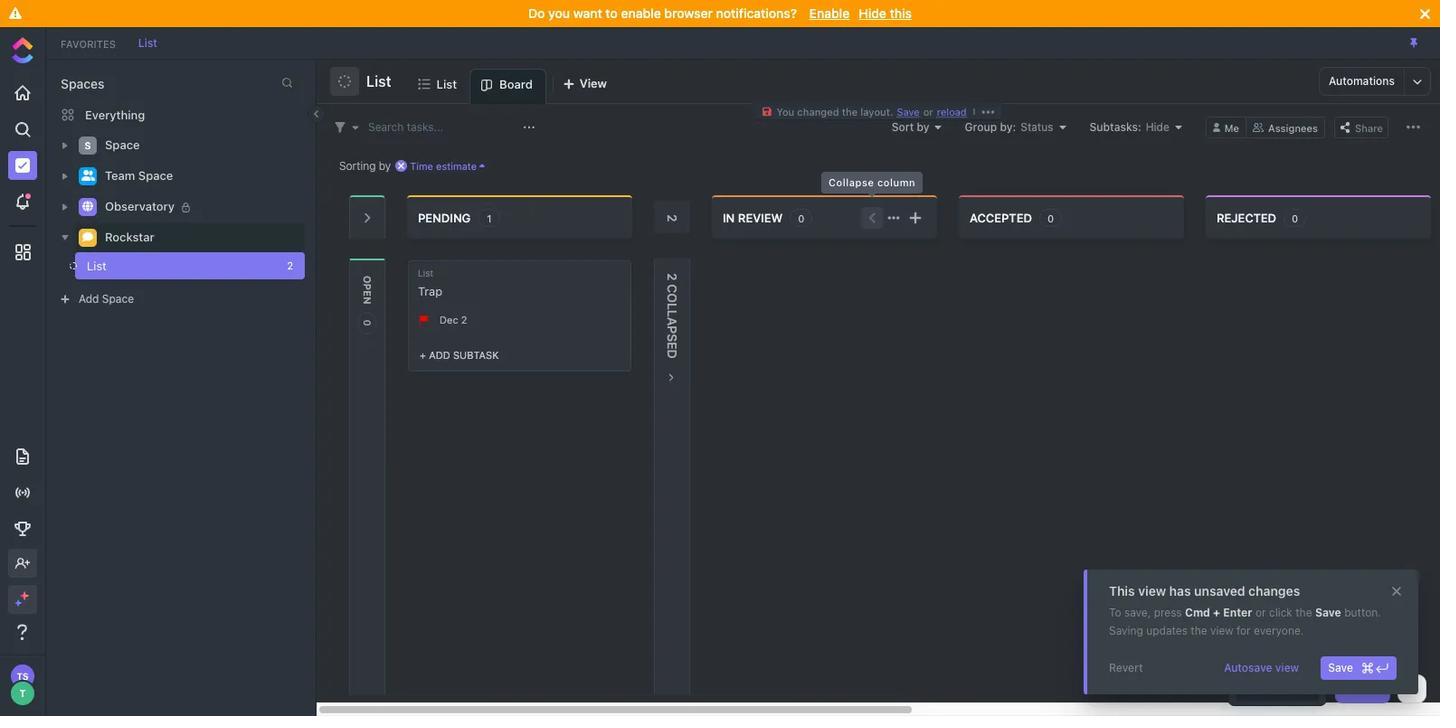 Task type: describe. For each thing, give the bounding box(es) containing it.
me
[[1225, 122, 1240, 133]]

o p e n
[[362, 276, 374, 305]]

or inside this view has unsaved changes to save, press cmd + enter or click the save button. saving updates the view for everyone.
[[1256, 606, 1267, 620]]

sorting
[[339, 159, 376, 172]]

list down the comment icon
[[87, 259, 107, 273]]

autosave
[[1225, 662, 1273, 675]]

view settings image
[[1407, 120, 1421, 134]]

dec 2 button
[[440, 314, 472, 328]]

list inside list trap
[[418, 268, 434, 279]]

globe image
[[82, 201, 93, 212]]

save inside this view has unsaved changes to save, press cmd + enter or click the save button. saving updates the view for everyone.
[[1316, 606, 1342, 620]]

c
[[665, 284, 681, 294]]

enter
[[1224, 606, 1253, 620]]

1 horizontal spatial view
[[1211, 625, 1234, 638]]

unsaved
[[1195, 584, 1246, 599]]

revert
[[1110, 662, 1144, 675]]

tasks...
[[407, 120, 444, 133]]

want
[[574, 5, 603, 21]]

list up search tasks... text field
[[437, 77, 457, 91]]

do
[[529, 5, 545, 21]]

status
[[1021, 120, 1054, 133]]

board link
[[500, 70, 540, 103]]

sorting by
[[339, 159, 391, 172]]

add space
[[79, 292, 134, 306]]

list button
[[359, 62, 391, 101]]

dec 2
[[440, 314, 467, 325]]

team space link
[[105, 162, 293, 191]]

updates
[[1147, 625, 1188, 638]]

2 l from the top
[[665, 310, 681, 318]]

cmd
[[1186, 606, 1211, 620]]

group by: status
[[965, 120, 1054, 133]]

ts t
[[17, 672, 29, 700]]

automations
[[1330, 74, 1396, 88]]

time
[[410, 160, 433, 172]]

0 for rejected
[[1292, 212, 1299, 224]]

1 horizontal spatial e
[[665, 342, 681, 350]]

has
[[1170, 584, 1192, 599]]

in
[[723, 210, 735, 225]]

sparkle svg 1 image
[[20, 592, 29, 601]]

search tasks...
[[368, 120, 444, 133]]

spaces link
[[46, 76, 105, 91]]

enable
[[621, 5, 661, 21]]

+ add subtask
[[420, 349, 499, 361]]

team
[[105, 169, 135, 183]]

layout.
[[861, 106, 894, 118]]

spaces
[[61, 76, 105, 91]]

sort by button
[[892, 120, 942, 133]]

0 vertical spatial save
[[897, 106, 920, 118]]

board
[[500, 77, 533, 91]]

trap
[[418, 284, 443, 299]]

0 vertical spatial hide
[[859, 5, 887, 21]]

0 vertical spatial list link
[[129, 36, 166, 49]]

this
[[890, 5, 912, 21]]

share
[[1356, 122, 1384, 133]]

o
[[362, 276, 374, 284]]

observatory
[[105, 199, 175, 214]]

assignees
[[1269, 122, 1319, 133]]

observatory link
[[105, 193, 293, 222]]

pending
[[418, 210, 471, 225]]

subtasks:
[[1090, 120, 1142, 133]]

0 horizontal spatial add
[[79, 292, 99, 306]]

for
[[1237, 625, 1251, 638]]

list trap
[[418, 268, 443, 299]]

2 c o l l a p s e d
[[665, 273, 681, 359]]

everything
[[85, 107, 145, 122]]

space link
[[105, 131, 293, 160]]

0 horizontal spatial the
[[842, 106, 858, 118]]

changed
[[798, 106, 840, 118]]

to
[[606, 5, 618, 21]]

sort by
[[892, 120, 930, 133]]

automations button
[[1320, 68, 1405, 95]]

estimate
[[436, 160, 477, 172]]

click
[[1270, 606, 1293, 620]]

comment image
[[82, 232, 93, 243]]

task
[[1360, 682, 1384, 696]]

revert button
[[1102, 657, 1151, 681]]

assignees button
[[1247, 116, 1326, 138]]

everything link
[[46, 100, 316, 129]]

everyone.
[[1254, 625, 1305, 638]]

in review
[[723, 210, 783, 225]]

share button
[[1335, 116, 1389, 138]]

rockstar
[[105, 230, 154, 245]]

saving
[[1110, 625, 1144, 638]]

n
[[362, 297, 374, 305]]

view for autosave
[[1276, 662, 1300, 675]]



Task type: locate. For each thing, give the bounding box(es) containing it.
0 right accepted
[[1048, 212, 1054, 224]]

view
[[580, 76, 607, 91]]

0 horizontal spatial e
[[362, 291, 374, 297]]

save
[[897, 106, 920, 118], [1316, 606, 1342, 620], [1329, 662, 1354, 675]]

the
[[842, 106, 858, 118], [1296, 606, 1313, 620], [1191, 625, 1208, 638]]

0 vertical spatial space
[[105, 138, 140, 152]]

s
[[665, 334, 681, 342]]

save left button.
[[1316, 606, 1342, 620]]

1 vertical spatial by
[[379, 159, 391, 172]]

2 vertical spatial space
[[102, 292, 134, 306]]

a
[[665, 318, 681, 326]]

add down the comment icon
[[79, 292, 99, 306]]

hide
[[859, 5, 887, 21], [1146, 120, 1170, 133]]

me button
[[1206, 116, 1247, 138]]

enable
[[810, 5, 850, 21]]

Search tasks... text field
[[368, 114, 519, 140]]

1 vertical spatial add
[[429, 349, 451, 361]]

e down o
[[362, 291, 374, 297]]

view settings element
[[1403, 116, 1426, 138]]

view left the for
[[1211, 625, 1234, 638]]

button.
[[1345, 606, 1382, 620]]

browser
[[665, 5, 713, 21]]

2 horizontal spatial view
[[1276, 662, 1300, 675]]

view button
[[555, 69, 615, 104]]

list link
[[129, 36, 166, 49], [437, 69, 464, 103], [45, 253, 275, 280]]

rockstar link
[[105, 224, 293, 253]]

1 vertical spatial the
[[1296, 606, 1313, 620]]

space up observatory
[[138, 169, 173, 183]]

0 vertical spatial by
[[917, 120, 930, 133]]

time estimate
[[410, 160, 477, 172]]

autosave view
[[1225, 662, 1300, 675]]

rejected
[[1217, 210, 1277, 225]]

by right sort
[[917, 120, 930, 133]]

team space
[[105, 169, 173, 183]]

save,
[[1125, 606, 1152, 620]]

+ right the cmd
[[1214, 606, 1221, 620]]

0 vertical spatial e
[[362, 291, 374, 297]]

hide right subtasks: on the top right of the page
[[1146, 120, 1170, 133]]

1 horizontal spatial +
[[1214, 606, 1221, 620]]

list
[[138, 36, 157, 49], [367, 73, 391, 90], [437, 77, 457, 91], [87, 259, 107, 273], [418, 268, 434, 279]]

this
[[1110, 584, 1136, 599]]

0 horizontal spatial +
[[420, 349, 426, 361]]

save button
[[1322, 657, 1397, 681]]

1 vertical spatial view
[[1211, 625, 1234, 638]]

autosave view button
[[1217, 657, 1307, 681]]

l up a
[[665, 303, 681, 310]]

notifications?
[[717, 5, 797, 21]]

1 vertical spatial or
[[1256, 606, 1267, 620]]

save button
[[894, 106, 924, 118]]

list right favorites
[[138, 36, 157, 49]]

to
[[1110, 606, 1122, 620]]

you changed the layout. save or reload
[[777, 106, 967, 118]]

by for sorting by
[[379, 159, 391, 172]]

list inside button
[[367, 73, 391, 90]]

0 vertical spatial add
[[79, 292, 99, 306]]

view down everyone. at the right bottom of the page
[[1276, 662, 1300, 675]]

+ inside this view has unsaved changes to save, press cmd + enter or click the save button. saving updates the view for everyone.
[[1214, 606, 1221, 620]]

o
[[665, 293, 681, 303]]

the right click
[[1296, 606, 1313, 620]]

0 horizontal spatial hide
[[859, 5, 887, 21]]

1 vertical spatial e
[[665, 342, 681, 350]]

0 horizontal spatial or
[[924, 106, 934, 118]]

1 horizontal spatial or
[[1256, 606, 1267, 620]]

+ left subtask
[[420, 349, 426, 361]]

1 vertical spatial +
[[1214, 606, 1221, 620]]

1 vertical spatial save
[[1316, 606, 1342, 620]]

2 horizontal spatial the
[[1296, 606, 1313, 620]]

search
[[368, 120, 404, 133]]

hide left the this
[[859, 5, 887, 21]]

0
[[798, 212, 805, 224], [1048, 212, 1054, 224], [1292, 212, 1299, 224], [362, 320, 374, 327]]

changes
[[1249, 584, 1301, 599]]

l
[[665, 303, 681, 310], [665, 310, 681, 318]]

p up "d" in the left of the page
[[665, 326, 681, 334]]

1 horizontal spatial add
[[429, 349, 451, 361]]

0 down n
[[362, 320, 374, 327]]

or up sort by dropdown button
[[924, 106, 934, 118]]

1 horizontal spatial the
[[1191, 625, 1208, 638]]

2 vertical spatial view
[[1276, 662, 1300, 675]]

space for team space
[[138, 169, 173, 183]]

save down button.
[[1329, 662, 1354, 675]]

0 right rejected
[[1292, 212, 1299, 224]]

you
[[777, 106, 795, 118]]

1 vertical spatial space
[[138, 169, 173, 183]]

view inside button
[[1276, 662, 1300, 675]]

space for add space
[[102, 292, 134, 306]]

list up search
[[367, 73, 391, 90]]

or left click
[[1256, 606, 1267, 620]]

you
[[549, 5, 570, 21]]

space up team
[[105, 138, 140, 152]]

or
[[924, 106, 934, 118], [1256, 606, 1267, 620]]

ts
[[17, 672, 29, 682]]

p
[[362, 284, 374, 291], [665, 326, 681, 334]]

0 for in review
[[798, 212, 805, 224]]

2 vertical spatial list link
[[45, 253, 275, 280]]

0 vertical spatial +
[[420, 349, 426, 361]]

subtasks: hide
[[1090, 120, 1170, 133]]

user group image
[[81, 170, 95, 181]]

0 for accepted
[[1048, 212, 1054, 224]]

0 for o p e n
[[362, 320, 374, 327]]

list link right favorites
[[129, 36, 166, 49]]

accepted
[[970, 210, 1033, 225]]

d
[[665, 350, 681, 359]]

view for this
[[1139, 584, 1167, 599]]

view up save,
[[1139, 584, 1167, 599]]

by:
[[1000, 120, 1017, 133]]

space
[[105, 138, 140, 152], [138, 169, 173, 183], [102, 292, 134, 306]]

0 vertical spatial view
[[1139, 584, 1167, 599]]

e down a
[[665, 342, 681, 350]]

list up trap
[[418, 268, 434, 279]]

subtask
[[453, 349, 499, 361]]

save up sort by
[[897, 106, 920, 118]]

do you want to enable browser notifications? enable hide this
[[529, 5, 912, 21]]

1 horizontal spatial p
[[665, 326, 681, 334]]

2 vertical spatial save
[[1329, 662, 1354, 675]]

0 horizontal spatial p
[[362, 284, 374, 291]]

space down rockstar
[[102, 292, 134, 306]]

e
[[362, 291, 374, 297], [665, 342, 681, 350]]

1 vertical spatial list link
[[437, 69, 464, 103]]

list link up search tasks... text field
[[437, 69, 464, 103]]

1 vertical spatial p
[[665, 326, 681, 334]]

1 horizontal spatial by
[[917, 120, 930, 133]]

the down the cmd
[[1191, 625, 1208, 638]]

0 vertical spatial the
[[842, 106, 858, 118]]

this view has unsaved changes to save, press cmd + enter or click the save button. saving updates the view for everyone.
[[1110, 584, 1382, 638]]

press
[[1155, 606, 1183, 620]]

l down o
[[665, 310, 681, 318]]

the left layout. on the top of page
[[842, 106, 858, 118]]

1 horizontal spatial hide
[[1146, 120, 1170, 133]]

favorites
[[61, 38, 116, 49]]

save inside button
[[1329, 662, 1354, 675]]

1 l from the top
[[665, 303, 681, 310]]

2 inside dropdown button
[[461, 314, 467, 325]]

0 vertical spatial p
[[362, 284, 374, 291]]

0 horizontal spatial view
[[1139, 584, 1167, 599]]

list link down rockstar
[[45, 253, 275, 280]]

p up n
[[362, 284, 374, 291]]

reload
[[937, 106, 967, 118]]

sort
[[892, 120, 914, 133]]

+
[[420, 349, 426, 361], [1214, 606, 1221, 620]]

1 vertical spatial hide
[[1146, 120, 1170, 133]]

0 vertical spatial or
[[924, 106, 934, 118]]

review
[[738, 210, 783, 225]]

view
[[1139, 584, 1167, 599], [1211, 625, 1234, 638], [1276, 662, 1300, 675]]

t
[[19, 688, 26, 700]]

by right sorting
[[379, 159, 391, 172]]

dec
[[440, 314, 459, 325]]

0 right the review
[[798, 212, 805, 224]]

add left subtask
[[429, 349, 451, 361]]

2 vertical spatial the
[[1191, 625, 1208, 638]]

0 horizontal spatial by
[[379, 159, 391, 172]]

sparkle svg 2 image
[[14, 600, 21, 607]]

by for sort by
[[917, 120, 930, 133]]



Task type: vqa. For each thing, say whether or not it's contained in the screenshot.
Space related to Add Space
yes



